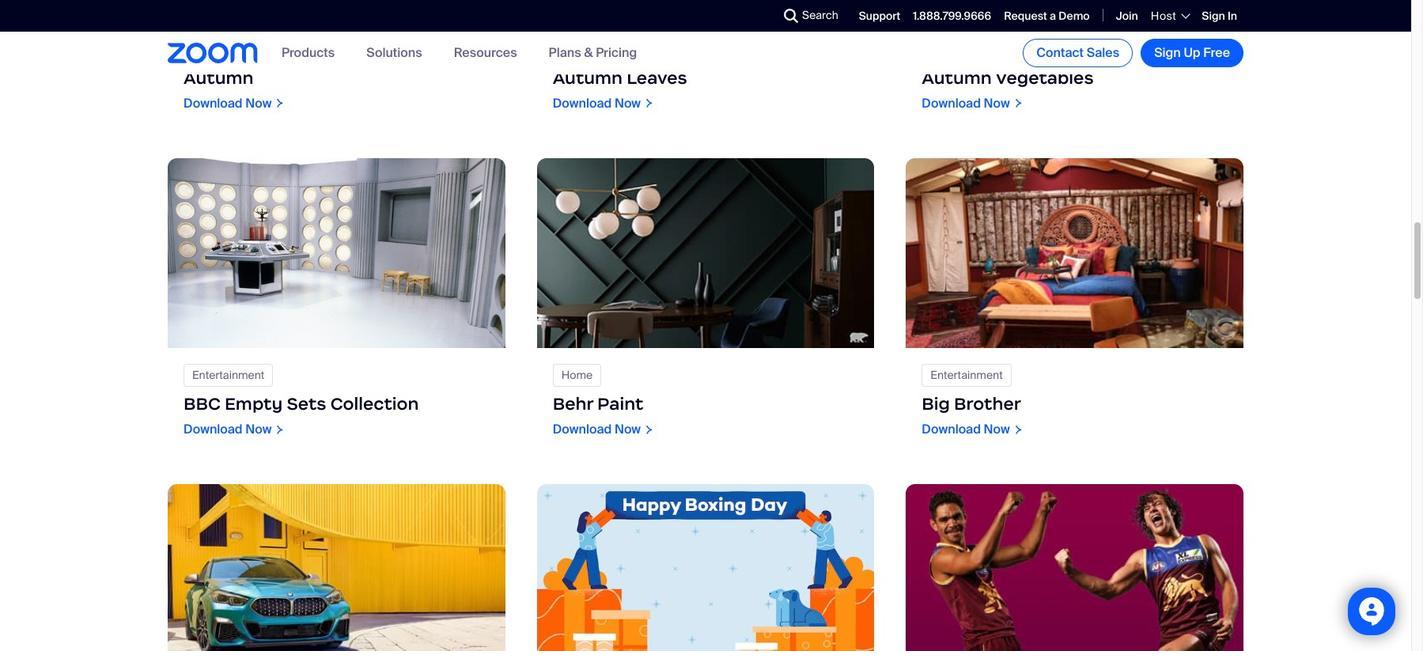 Task type: locate. For each thing, give the bounding box(es) containing it.
now
[[245, 95, 272, 111], [984, 95, 1010, 111], [615, 95, 641, 111], [245, 421, 272, 437], [984, 421, 1010, 437], [615, 421, 641, 437]]

1 horizontal spatial entertainment
[[931, 368, 1003, 382]]

autumn for autumn
[[184, 67, 253, 88]]

now inside "behr paint download now"
[[615, 421, 641, 437]]

1 horizontal spatial design
[[561, 42, 597, 56]]

a
[[1050, 9, 1056, 23]]

request a demo link
[[1004, 9, 1090, 23]]

now down leaves
[[615, 95, 641, 111]]

autumn
[[184, 67, 253, 88], [922, 67, 992, 88], [553, 67, 623, 88]]

0 vertical spatial sign
[[1202, 9, 1225, 23]]

now down brother
[[984, 421, 1010, 437]]

pricing
[[596, 45, 637, 61]]

0 horizontal spatial autumn
[[184, 67, 253, 88]]

3 autumn from the left
[[553, 67, 623, 88]]

download inside "behr paint download now"
[[553, 421, 612, 437]]

2 design from the left
[[561, 42, 597, 56]]

now down zoom logo
[[245, 95, 272, 111]]

1 vertical spatial sign
[[1154, 44, 1181, 61]]

autumn inside autumn leaves download now
[[553, 67, 623, 88]]

collection
[[330, 393, 419, 414]]

now inside autumn download now
[[245, 95, 272, 111]]

solutions
[[366, 45, 422, 61]]

autumn leaves image
[[537, 0, 874, 22]]

zoom logo image
[[168, 43, 258, 63]]

bbc
[[184, 393, 221, 414]]

1 autumn from the left
[[184, 67, 253, 88]]

autumn for autumn leaves
[[553, 67, 623, 88]]

paint
[[597, 393, 644, 414]]

download inside 'big brother download now'
[[922, 421, 981, 437]]

download inside autumn vegetables download now
[[922, 95, 981, 111]]

design
[[192, 42, 228, 56], [561, 42, 597, 56]]

support
[[859, 9, 900, 23]]

now down paint at the bottom of the page
[[615, 421, 641, 437]]

0 horizontal spatial entertainment
[[192, 368, 265, 382]]

sign left up
[[1154, 44, 1181, 61]]

plans & pricing
[[549, 45, 637, 61]]

bbc empty sets collection download now
[[184, 393, 419, 437]]

empty
[[225, 393, 283, 414]]

sign in
[[1202, 9, 1237, 23]]

demo
[[1059, 9, 1090, 23]]

None search field
[[726, 3, 788, 28]]

now down vegetables on the right of page
[[984, 95, 1010, 111]]

download
[[184, 95, 243, 111], [922, 95, 981, 111], [553, 95, 612, 111], [184, 421, 243, 437], [922, 421, 981, 437], [553, 421, 612, 437]]

free
[[1203, 44, 1230, 61]]

home
[[561, 368, 593, 382]]

autumn down zoom logo
[[184, 67, 253, 88]]

now inside 'big brother download now'
[[984, 421, 1010, 437]]

2 horizontal spatial autumn
[[922, 67, 992, 88]]

in
[[1228, 9, 1237, 23]]

now down "empty"
[[245, 421, 272, 437]]

download inside autumn leaves download now
[[553, 95, 612, 111]]

download for big brother
[[922, 421, 981, 437]]

resources
[[454, 45, 517, 61]]

host button
[[1151, 9, 1189, 23]]

now for autumn vegetables
[[984, 95, 1010, 111]]

0 horizontal spatial design
[[192, 42, 228, 56]]

sign
[[1202, 9, 1225, 23], [1154, 44, 1181, 61]]

2 autumn from the left
[[922, 67, 992, 88]]

now inside autumn vegetables download now
[[984, 95, 1010, 111]]

resources button
[[454, 45, 517, 61]]

now inside bbc empty sets collection download now
[[245, 421, 272, 437]]

download inside bbc empty sets collection download now
[[184, 421, 243, 437]]

1 horizontal spatial autumn
[[553, 67, 623, 88]]

products button
[[282, 45, 335, 61]]

autumn down &
[[553, 67, 623, 88]]

2 entertainment from the left
[[931, 368, 1003, 382]]

vegetables
[[995, 67, 1094, 88]]

behr
[[553, 393, 593, 414]]

now inside autumn leaves download now
[[615, 95, 641, 111]]

join link
[[1116, 9, 1138, 23]]

now for behr paint
[[615, 421, 641, 437]]

1.888.799.9666
[[913, 9, 991, 23]]

download inside autumn download now
[[184, 95, 243, 111]]

download for autumn vegetables
[[922, 95, 981, 111]]

1 entertainment from the left
[[192, 368, 265, 382]]

autumn inside autumn download now
[[184, 67, 253, 88]]

entertainment up brother
[[931, 368, 1003, 382]]

entertainment up "empty"
[[192, 368, 265, 382]]

support link
[[859, 9, 900, 23]]

image of a bedroom image
[[906, 158, 1244, 348]]

1 design from the left
[[192, 42, 228, 56]]

autumn inside autumn vegetables download now
[[922, 67, 992, 88]]

autumn vegetables image
[[906, 0, 1244, 22]]

0 horizontal spatial sign
[[1154, 44, 1181, 61]]

autumn down "1.888.799.9666" link
[[922, 67, 992, 88]]

brother
[[954, 393, 1021, 414]]

sign left the in
[[1202, 9, 1225, 23]]

design for autumn leaves
[[561, 42, 597, 56]]

happy boxing day image image
[[537, 484, 874, 651]]

image of a bmw car image
[[168, 484, 505, 651]]

leaves
[[627, 67, 687, 88]]

entertainment
[[192, 368, 265, 382], [931, 368, 1003, 382]]

sets
[[287, 393, 326, 414]]

1 horizontal spatial sign
[[1202, 9, 1225, 23]]

image of two players image
[[906, 484, 1244, 651]]

download for autumn leaves
[[553, 95, 612, 111]]

autumn download now
[[184, 67, 272, 111]]



Task type: vqa. For each thing, say whether or not it's contained in the screenshot.
Products Popup Button
yes



Task type: describe. For each thing, give the bounding box(es) containing it.
host
[[1151, 9, 1177, 23]]

search
[[802, 8, 838, 22]]

search image
[[784, 9, 798, 23]]

sign up free
[[1154, 44, 1230, 61]]

plans
[[549, 45, 581, 61]]

contact sales link
[[1023, 39, 1133, 67]]

join
[[1116, 9, 1138, 23]]

sign for sign up free
[[1154, 44, 1181, 61]]

solutions button
[[366, 45, 422, 61]]

up
[[1184, 44, 1200, 61]]

autumn leaves download now
[[553, 67, 687, 111]]

behr paint download now
[[553, 393, 644, 437]]

sign in link
[[1202, 9, 1237, 23]]

autumn for autumn vegetables
[[922, 67, 992, 88]]

search image
[[784, 9, 798, 23]]

1.888.799.9666 link
[[913, 9, 991, 23]]

doc who tardis image
[[168, 158, 505, 348]]

contact sales
[[1036, 44, 1119, 61]]

download for behr paint
[[553, 421, 612, 437]]

big brother download now
[[922, 393, 1021, 437]]

&
[[584, 45, 593, 61]]

entertainment for brother
[[931, 368, 1003, 382]]

plans & pricing link
[[549, 45, 637, 61]]

design for autumn
[[192, 42, 228, 56]]

big
[[922, 393, 950, 414]]

request a demo
[[1004, 9, 1090, 23]]

contact
[[1036, 44, 1084, 61]]

entertainment for empty
[[192, 368, 265, 382]]

now for big brother
[[984, 421, 1010, 437]]

products
[[282, 45, 335, 61]]

sign for sign in
[[1202, 9, 1225, 23]]

request
[[1004, 9, 1047, 23]]

sign up free link
[[1141, 39, 1244, 67]]

now for autumn leaves
[[615, 95, 641, 111]]

autumn vegetables download now
[[922, 67, 1094, 111]]

image of a dining room table image
[[537, 158, 874, 348]]

sales
[[1087, 44, 1119, 61]]



